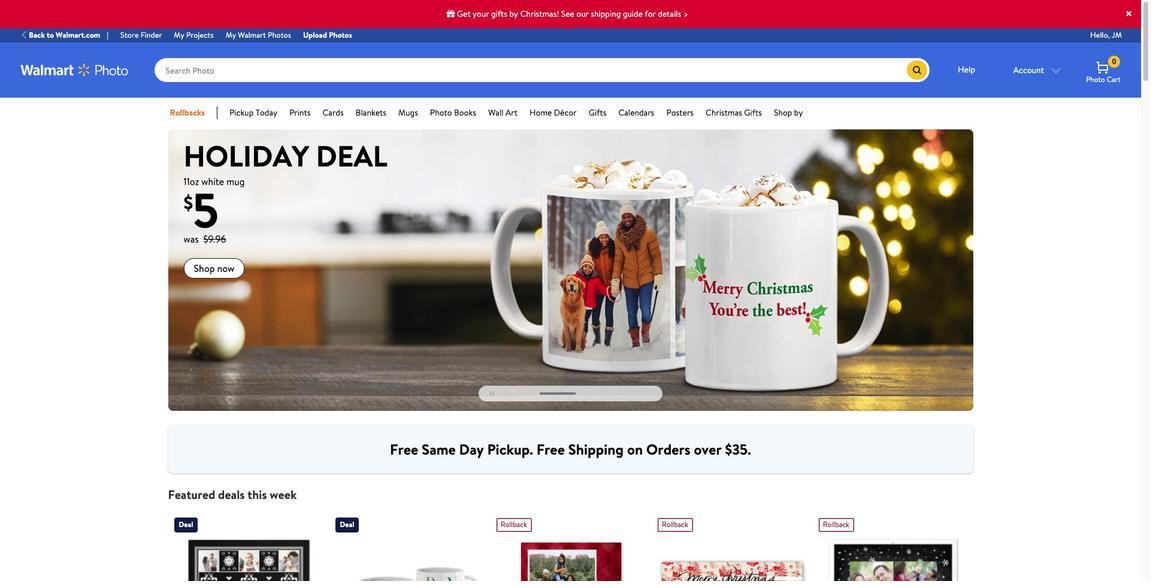 Task type: vqa. For each thing, say whether or not it's contained in the screenshot.
Wall Art Link
yes



Task type: describe. For each thing, give the bounding box(es) containing it.
get your gifts by christmas! see our shipping guide for details >
[[455, 8, 689, 20]]

walmart.com
[[56, 29, 100, 40]]

1 5x7 photo paper card image from the left
[[497, 538, 646, 581]]

see
[[562, 8, 575, 20]]

day
[[459, 439, 484, 459]]

cards
[[323, 107, 344, 119]]

deal
[[316, 136, 388, 176]]

details
[[658, 8, 682, 20]]

my for my projects
[[174, 29, 184, 40]]

0
[[1113, 57, 1117, 67]]

blankets
[[356, 107, 387, 119]]

× link
[[1125, 3, 1134, 23]]

photo books link
[[430, 107, 476, 119]]

art
[[506, 107, 518, 119]]

store finder
[[121, 29, 162, 40]]

christmas
[[706, 107, 743, 119]]

your
[[473, 8, 489, 20]]

shop now link
[[184, 258, 245, 278]]

my walmart photos link
[[220, 29, 297, 41]]

mugs
[[399, 107, 418, 119]]

books
[[454, 107, 476, 119]]

wall art
[[488, 107, 518, 119]]

upload photos
[[303, 29, 352, 40]]

|
[[107, 29, 109, 40]]

shop by
[[774, 107, 803, 119]]

account
[[1014, 64, 1045, 76]]

×
[[1125, 3, 1134, 23]]

wall art link
[[488, 107, 518, 119]]

calendars
[[619, 107, 655, 119]]

prints
[[290, 107, 311, 119]]

calendars link
[[619, 107, 655, 119]]

pickup today link
[[230, 107, 278, 119]]

shop for shop by
[[774, 107, 793, 119]]

christmas!
[[521, 8, 560, 20]]

week
[[270, 487, 297, 503]]

christmas gifts
[[706, 107, 762, 119]]

my projects
[[174, 29, 214, 40]]

0 horizontal spatial by
[[510, 8, 519, 20]]

2 5x7 photo paper card image from the left
[[658, 538, 807, 581]]

projects
[[186, 29, 214, 40]]

to
[[47, 29, 54, 40]]

was $9.96
[[184, 232, 226, 246]]

get
[[457, 8, 471, 20]]

gifts
[[492, 8, 508, 20]]

upload
[[303, 29, 327, 40]]

free same day pickup. free shipping on orders over $35.
[[390, 439, 752, 459]]

photo for photo books
[[430, 107, 452, 119]]

same day 8.5x11 wall calendar image
[[819, 538, 968, 581]]

shop by link
[[774, 107, 803, 119]]

blankets link
[[356, 107, 387, 119]]

same
[[422, 439, 456, 459]]

mugs link
[[399, 107, 418, 119]]

was
[[184, 232, 199, 246]]

shipping
[[591, 8, 621, 20]]

guide
[[623, 8, 643, 20]]

cart
[[1107, 74, 1121, 85]]

deals
[[218, 487, 245, 503]]

1 vertical spatial by
[[795, 107, 803, 119]]

shop for shop now
[[194, 262, 215, 275]]

1 free from the left
[[390, 439, 419, 459]]

wall
[[488, 107, 504, 119]]

featured deals this week
[[168, 487, 297, 503]]

today
[[256, 107, 278, 119]]

pickup
[[230, 107, 254, 119]]

now
[[217, 262, 235, 275]]

walmart
[[238, 29, 266, 40]]

11oz white mug $ 5
[[184, 175, 245, 243]]

home
[[530, 107, 552, 119]]

upload photos link
[[297, 29, 358, 41]]



Task type: locate. For each thing, give the bounding box(es) containing it.
$9.96
[[204, 232, 226, 246]]

back to walmart.com |
[[29, 29, 109, 40]]

free right pickup.
[[537, 439, 565, 459]]

gifts
[[589, 107, 607, 119], [745, 107, 762, 119]]

5
[[193, 177, 219, 243]]

0 horizontal spatial shop
[[194, 262, 215, 275]]

help
[[959, 64, 976, 76]]

white
[[202, 175, 224, 188]]

prints link
[[290, 107, 311, 119]]

0 horizontal spatial my
[[174, 29, 184, 40]]

hello, jm
[[1091, 29, 1123, 40]]

pickup today
[[230, 107, 278, 119]]

0 horizontal spatial 5x7 photo paper card image
[[497, 538, 646, 581]]

featured
[[168, 487, 215, 503]]

1 my from the left
[[174, 29, 184, 40]]

my walmart photos
[[226, 29, 291, 40]]

photo left "cart"
[[1087, 74, 1106, 85]]

over
[[694, 439, 722, 459]]

11oz
[[184, 175, 199, 188]]

shop
[[774, 107, 793, 119], [194, 262, 215, 275]]

home décor link
[[530, 107, 577, 119]]

$35.
[[726, 439, 752, 459]]

back arrow image
[[20, 31, 29, 39]]

photos right the upload
[[329, 29, 352, 40]]

shop inside shop now link
[[194, 262, 215, 275]]

mug
[[227, 175, 245, 188]]

$
[[184, 189, 193, 216]]

cards link
[[323, 107, 344, 119]]

account button
[[1000, 58, 1075, 82]]

posters link
[[667, 107, 694, 119]]

hello,
[[1091, 29, 1111, 40]]

1 horizontal spatial photos
[[329, 29, 352, 40]]

on
[[627, 439, 643, 459]]

gift image
[[447, 10, 455, 18]]

photo cart
[[1087, 74, 1121, 85]]

holiday deal
[[184, 136, 388, 176]]

back
[[29, 29, 45, 40]]

shop now
[[194, 262, 235, 275]]

gifts right the décor
[[589, 107, 607, 119]]

holiday
[[184, 136, 309, 176]]

photo books
[[430, 107, 476, 119]]

photo for photo cart
[[1087, 74, 1106, 85]]

1 horizontal spatial shop
[[774, 107, 793, 119]]

jm
[[1112, 29, 1123, 40]]

store finder link
[[115, 29, 168, 41]]

store
[[121, 29, 139, 40]]

1 vertical spatial shop
[[194, 262, 215, 275]]

0 horizontal spatial gifts
[[589, 107, 607, 119]]

shop right christmas gifts
[[774, 107, 793, 119]]

0 vertical spatial photo
[[1087, 74, 1106, 85]]

2 photos from the left
[[329, 29, 352, 40]]

rollbacks
[[170, 107, 205, 119]]

by
[[510, 8, 519, 20], [795, 107, 803, 119]]

2 my from the left
[[226, 29, 236, 40]]

photo left books
[[430, 107, 452, 119]]

white photo mug, 11oz image
[[335, 538, 485, 581]]

1 horizontal spatial my
[[226, 29, 236, 40]]

0 vertical spatial shop
[[774, 107, 793, 119]]

shop inside shop by link
[[774, 107, 793, 119]]

2 gifts from the left
[[745, 107, 762, 119]]

rollbacks link
[[170, 107, 218, 119]]

posters
[[667, 107, 694, 119]]

>
[[684, 8, 689, 20]]

1 photos from the left
[[268, 29, 291, 40]]

0 horizontal spatial photo
[[430, 107, 452, 119]]

photo
[[1087, 74, 1106, 85], [430, 107, 452, 119]]

this
[[248, 487, 267, 503]]

free left same
[[390, 439, 419, 459]]

Search Photo text field
[[155, 58, 908, 82]]

my projects link
[[168, 29, 220, 41]]

1 horizontal spatial by
[[795, 107, 803, 119]]

my left 'projects'
[[174, 29, 184, 40]]

my left walmart
[[226, 29, 236, 40]]

photos
[[268, 29, 291, 40], [329, 29, 352, 40]]

finder
[[141, 29, 162, 40]]

free
[[390, 439, 419, 459], [537, 439, 565, 459]]

décor
[[554, 107, 577, 119]]

for
[[645, 8, 656, 20]]

home décor
[[530, 107, 577, 119]]

my
[[174, 29, 184, 40], [226, 29, 236, 40]]

magnifying glass image
[[912, 65, 923, 76]]

1 horizontal spatial gifts
[[745, 107, 762, 119]]

0 horizontal spatial free
[[390, 439, 419, 459]]

2 free from the left
[[537, 439, 565, 459]]

photos right walmart
[[268, 29, 291, 40]]

0 vertical spatial by
[[510, 8, 519, 20]]

christmas gifts link
[[706, 107, 762, 119]]

help link
[[946, 58, 988, 82]]

pickup.
[[488, 439, 533, 459]]

shop left the now
[[194, 262, 215, 275]]

gifts inside christmas gifts link
[[745, 107, 762, 119]]

1 horizontal spatial free
[[537, 439, 565, 459]]

our
[[577, 8, 589, 20]]

1 vertical spatial photo
[[430, 107, 452, 119]]

shipping
[[569, 439, 624, 459]]

photo inside 'photo books' link
[[430, 107, 452, 119]]

0 horizontal spatial photos
[[268, 29, 291, 40]]

gifts right christmas
[[745, 107, 762, 119]]

1 horizontal spatial 5x7 photo paper card image
[[658, 538, 807, 581]]

gifts link
[[589, 107, 607, 119]]

1 horizontal spatial photo
[[1087, 74, 1106, 85]]

5x7 photo paper card image
[[497, 538, 646, 581], [658, 538, 807, 581]]

50x60 photo blanket image
[[174, 538, 323, 581]]

my for my walmart photos
[[226, 29, 236, 40]]

1 gifts from the left
[[589, 107, 607, 119]]

orders
[[647, 439, 691, 459]]



